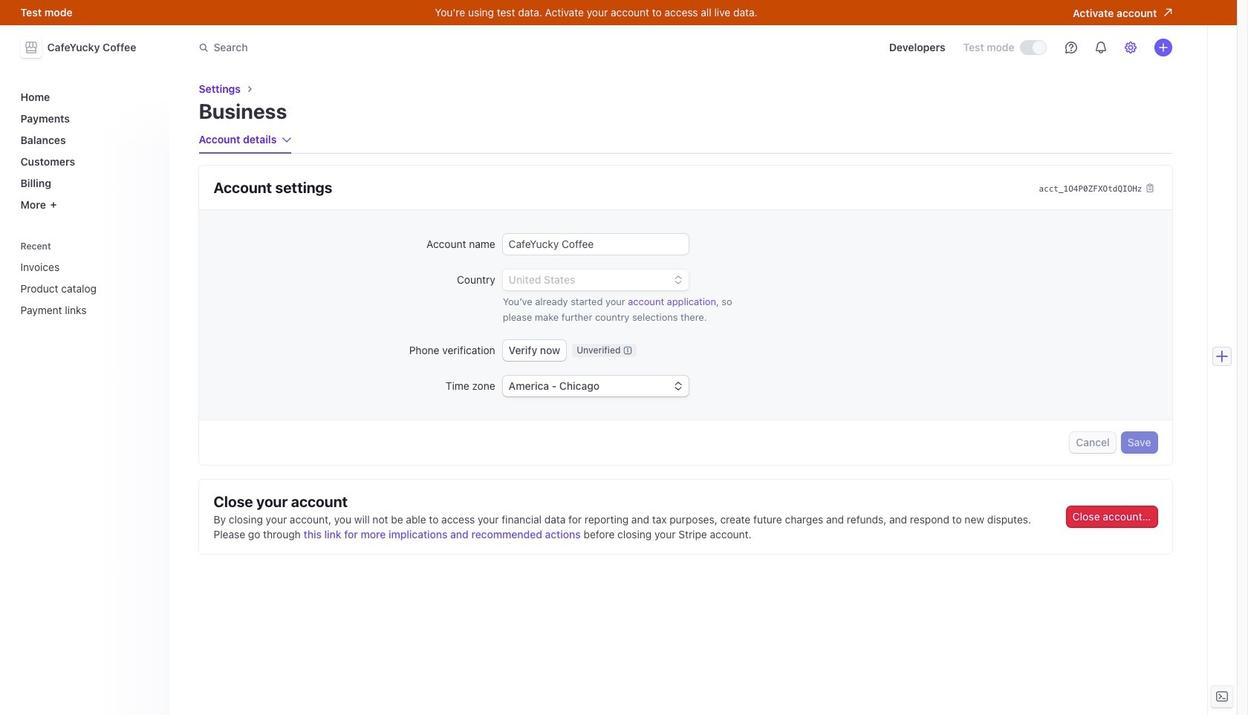 Task type: locate. For each thing, give the bounding box(es) containing it.
Search text field
[[190, 34, 609, 61]]

clear history image
[[145, 242, 154, 251]]

Company text field
[[503, 234, 689, 255]]

None search field
[[190, 34, 609, 61]]

1 recent element from the top
[[14, 236, 160, 323]]

recent element
[[14, 236, 160, 323], [14, 255, 160, 323]]



Task type: describe. For each thing, give the bounding box(es) containing it.
settings image
[[1125, 42, 1137, 54]]

core navigation links element
[[14, 85, 160, 217]]

notifications image
[[1095, 42, 1107, 54]]

help image
[[1065, 42, 1077, 54]]

2 recent element from the top
[[14, 255, 160, 323]]

Test mode checkbox
[[1021, 41, 1046, 54]]



Task type: vqa. For each thing, say whether or not it's contained in the screenshot.
Edit pins image
no



